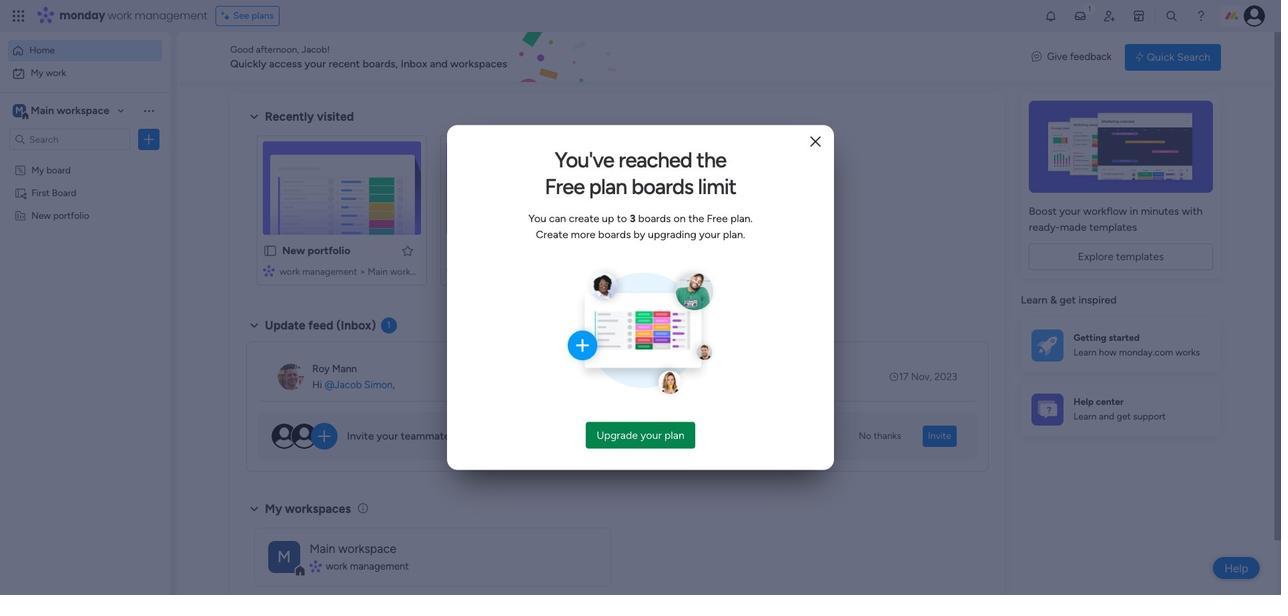 Task type: locate. For each thing, give the bounding box(es) containing it.
monday marketplace image
[[1133, 9, 1146, 23]]

workspace image
[[268, 541, 300, 573]]

update feed image
[[1074, 9, 1087, 23]]

search everything image
[[1165, 9, 1179, 23]]

close recently visited image
[[246, 109, 262, 125]]

help image
[[1195, 9, 1208, 23]]

see plans image
[[221, 9, 233, 23]]

list box
[[0, 156, 170, 407]]

1 image
[[1084, 1, 1096, 16]]

add to favorites image
[[401, 244, 415, 257]]

component image down public board image
[[447, 265, 459, 277]]

component image down shareable board image
[[630, 265, 642, 277]]

Search in workspace field
[[28, 132, 111, 147]]

component image
[[447, 265, 459, 277], [630, 265, 642, 277], [310, 561, 321, 573]]

2 horizontal spatial component image
[[630, 265, 642, 277]]

select product image
[[12, 9, 25, 23]]

option
[[8, 40, 162, 61], [8, 63, 162, 84], [0, 158, 170, 161]]

v2 user feedback image
[[1032, 50, 1042, 65]]

1 element
[[381, 318, 397, 334]]

component image right workspace icon
[[310, 561, 321, 573]]

2 vertical spatial option
[[0, 158, 170, 161]]



Task type: describe. For each thing, give the bounding box(es) containing it.
close update feed (inbox) image
[[246, 318, 262, 334]]

1 horizontal spatial component image
[[447, 265, 459, 277]]

getting started element
[[1021, 319, 1222, 372]]

component image
[[263, 265, 275, 277]]

public board image
[[263, 244, 278, 258]]

v2 bolt switch image
[[1136, 50, 1144, 64]]

help center element
[[1021, 383, 1222, 436]]

roy mann image
[[278, 364, 304, 390]]

jacob simon image
[[1244, 5, 1266, 27]]

workspace selection element
[[13, 103, 111, 120]]

0 vertical spatial option
[[8, 40, 162, 61]]

notifications image
[[1045, 9, 1058, 23]]

dapulse x slim image
[[811, 133, 821, 151]]

1 vertical spatial option
[[8, 63, 162, 84]]

shareable board image
[[630, 244, 645, 258]]

public board image
[[447, 244, 461, 258]]

invite members image
[[1103, 9, 1117, 23]]

close my workspaces image
[[246, 501, 262, 517]]

quick search results list box
[[246, 125, 989, 302]]

workspace image
[[13, 103, 26, 118]]

0 horizontal spatial component image
[[310, 561, 321, 573]]

shareable board image
[[14, 186, 27, 199]]

templates image image
[[1033, 101, 1210, 193]]



Task type: vqa. For each thing, say whether or not it's contained in the screenshot.
Help center element
yes



